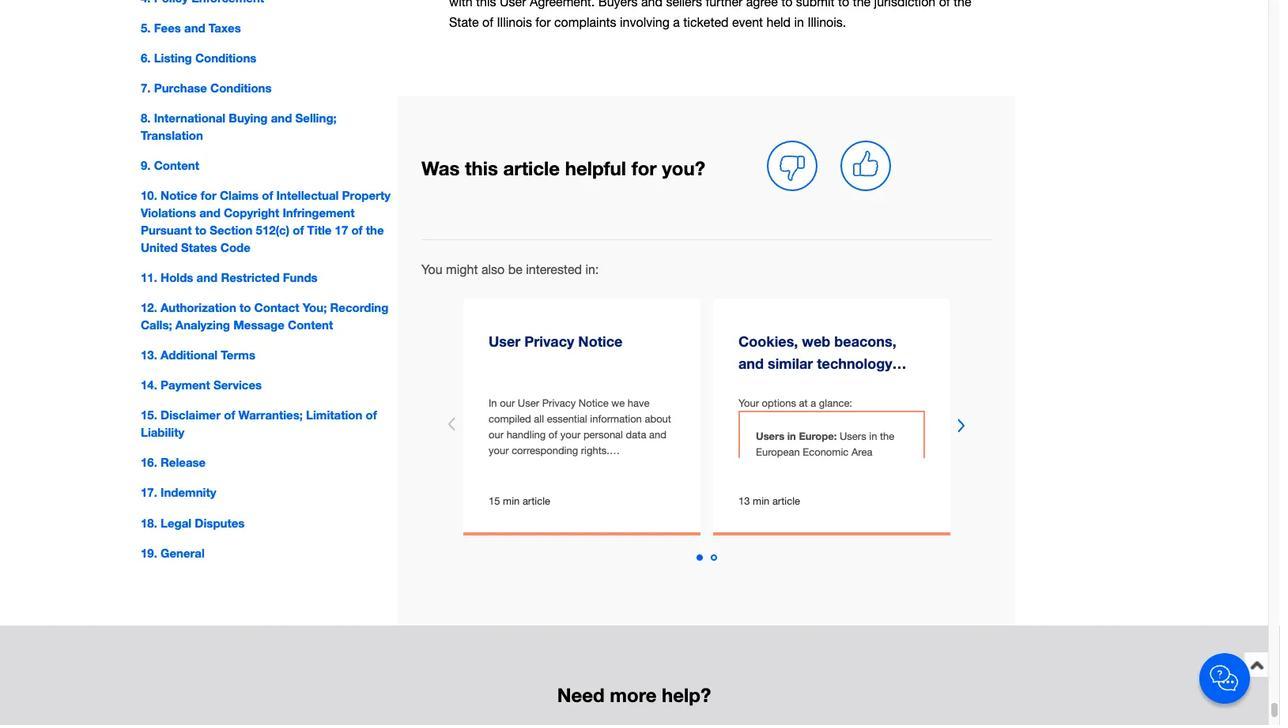 Task type: locate. For each thing, give the bounding box(es) containing it.
users inside users in the european economic area ("eea"), switzerland and the united kingdom ("uk") can access this tool.
[[840, 430, 866, 442]]

in
[[489, 397, 497, 409]]

this inside users in the european economic area ("eea"), switzerland and the united kingdom ("uk") can access this tool.
[[791, 494, 808, 506]]

international
[[154, 111, 226, 125]]

user
[[489, 333, 521, 350], [518, 397, 539, 409]]

your down essential
[[561, 429, 581, 441]]

min right 15
[[503, 495, 520, 507]]

13. additional terms link
[[141, 347, 394, 364]]

to up states
[[195, 223, 206, 237]]

of left title in the left of the page
[[293, 223, 304, 237]]

translation
[[141, 128, 203, 142]]

15.
[[141, 409, 157, 423]]

content down you; on the left top
[[288, 318, 333, 332]]

for left you?
[[632, 156, 657, 179]]

7. purchase conditions
[[141, 81, 272, 95]]

10.
[[141, 188, 157, 203]]

selling;
[[295, 111, 337, 125]]

min for cookies, web beacons, and similar technology ("cookie notice")
[[753, 495, 770, 507]]

2 vertical spatial notice
[[579, 397, 609, 409]]

notice left we
[[579, 397, 609, 409]]

article
[[503, 156, 560, 179], [523, 495, 550, 507], [773, 495, 800, 507]]

("eea"),
[[756, 462, 792, 474]]

2 min from the left
[[753, 495, 770, 507]]

("cookie
[[739, 377, 797, 394]]

10. notice for claims of intellectual property violations and copyright infringement pursuant to section 512(c) of title 17 of the united states code link
[[141, 187, 394, 256]]

11. holds and restricted funds link
[[141, 269, 394, 287]]

18. legal disputes link
[[141, 515, 394, 532]]

0 horizontal spatial users
[[756, 430, 785, 442]]

web
[[802, 333, 831, 350]]

to inside 10. notice for claims of intellectual property violations and copyright infringement pursuant to section 512(c) of title 17 of the united states code
[[195, 223, 206, 237]]

tool.
[[810, 494, 831, 506]]

1 vertical spatial this
[[791, 494, 808, 506]]

0 vertical spatial conditions
[[195, 51, 257, 65]]

access
[[756, 494, 788, 506]]

0 vertical spatial notice
[[161, 188, 197, 203]]

15 min article
[[489, 495, 550, 507]]

article for was
[[503, 156, 560, 179]]

article right 15
[[523, 495, 550, 507]]

united inside 10. notice for claims of intellectual property violations and copyright infringement pursuant to section 512(c) of title 17 of the united states code
[[141, 241, 178, 255]]

beacons,
[[835, 333, 896, 350]]

user up all
[[518, 397, 539, 409]]

to up message
[[240, 301, 251, 315]]

content inside 12. authorization to contact you; recording calls; analyzing message content
[[288, 318, 333, 332]]

0 horizontal spatial in
[[787, 430, 796, 442]]

conditions up buying
[[210, 81, 272, 95]]

("uk")
[[834, 478, 862, 490]]

15. disclaimer of warranties; limitation of liability link
[[141, 407, 394, 442]]

1 vertical spatial conditions
[[210, 81, 272, 95]]

users up area
[[840, 430, 866, 442]]

1 vertical spatial your
[[489, 444, 509, 457]]

data
[[626, 429, 646, 441]]

in inside users in the european economic area ("eea"), switzerland and the united kingdom ("uk") can access this tool.
[[869, 430, 877, 442]]

1 horizontal spatial in
[[869, 430, 877, 442]]

disclaimer
[[161, 409, 221, 423]]

and up section
[[199, 206, 220, 220]]

1 min from the left
[[503, 495, 520, 507]]

recording
[[330, 301, 389, 315]]

also
[[482, 262, 505, 277]]

to
[[195, 223, 206, 237], [240, 301, 251, 315]]

1 horizontal spatial your
[[561, 429, 581, 441]]

our
[[500, 397, 515, 409], [489, 429, 504, 441]]

and down area
[[851, 462, 869, 474]]

0 vertical spatial to
[[195, 223, 206, 237]]

0 horizontal spatial content
[[154, 158, 199, 172]]

1 in from the left
[[787, 430, 796, 442]]

and down about
[[649, 429, 667, 441]]

of up corresponding
[[549, 429, 558, 441]]

and up ("cookie at the right bottom of the page
[[739, 355, 764, 372]]

1 horizontal spatial this
[[791, 494, 808, 506]]

your down handling
[[489, 444, 509, 457]]

of right limitation
[[366, 409, 377, 423]]

this right was
[[465, 156, 498, 179]]

our right in
[[500, 397, 515, 409]]

10. notice for claims of intellectual property violations and copyright infringement pursuant to section 512(c) of title 17 of the united states code
[[141, 188, 391, 255]]

1 vertical spatial notice
[[578, 333, 623, 350]]

17.
[[141, 486, 157, 500]]

1 horizontal spatial users
[[840, 430, 866, 442]]

notice up violations at the top left of the page
[[161, 188, 197, 203]]

1 vertical spatial user
[[518, 397, 539, 409]]

0 vertical spatial your
[[561, 429, 581, 441]]

privacy inside in our user privacy notice we have compiled all essential information about our handling of your personal data and your corresponding rights.
[[542, 397, 576, 409]]

1 vertical spatial united
[[756, 478, 786, 490]]

0 horizontal spatial for
[[201, 188, 217, 203]]

0 horizontal spatial this
[[465, 156, 498, 179]]

in up "european"
[[787, 430, 796, 442]]

the inside 10. notice for claims of intellectual property violations and copyright infringement pursuant to section 512(c) of title 17 of the united states code
[[366, 223, 384, 237]]

1 vertical spatial to
[[240, 301, 251, 315]]

compiled
[[489, 413, 531, 425]]

16. release
[[141, 456, 206, 470]]

and down the 7. purchase conditions link
[[271, 111, 292, 125]]

1 vertical spatial content
[[288, 318, 333, 332]]

0 vertical spatial content
[[154, 158, 199, 172]]

terms
[[221, 348, 255, 363]]

0 vertical spatial the
[[366, 223, 384, 237]]

limitation
[[306, 409, 363, 423]]

was
[[422, 156, 460, 179]]

disputes
[[195, 516, 245, 530]]

indemnity
[[161, 486, 216, 500]]

1 horizontal spatial united
[[756, 478, 786, 490]]

1 users from the left
[[756, 430, 785, 442]]

buying
[[229, 111, 268, 125]]

notice up we
[[578, 333, 623, 350]]

for left claims
[[201, 188, 217, 203]]

18.
[[141, 516, 157, 530]]

united down pursuant
[[141, 241, 178, 255]]

content down translation
[[154, 158, 199, 172]]

intellectual
[[276, 188, 339, 203]]

corresponding
[[512, 444, 578, 457]]

options
[[762, 397, 796, 409]]

of down services
[[224, 409, 235, 423]]

this
[[465, 156, 498, 179], [791, 494, 808, 506]]

conditions for 6. listing conditions
[[195, 51, 257, 65]]

personal
[[584, 429, 623, 441]]

1 vertical spatial privacy
[[542, 397, 576, 409]]

users for europe:
[[756, 430, 785, 442]]

0 horizontal spatial to
[[195, 223, 206, 237]]

cookies,
[[739, 333, 798, 350]]

restricted
[[221, 271, 280, 285]]

1 horizontal spatial content
[[288, 318, 333, 332]]

0 vertical spatial for
[[632, 156, 657, 179]]

1 vertical spatial for
[[201, 188, 217, 203]]

user up in
[[489, 333, 521, 350]]

united up access
[[756, 478, 786, 490]]

0 vertical spatial united
[[141, 241, 178, 255]]

article left helpful
[[503, 156, 560, 179]]

conditions down taxes
[[195, 51, 257, 65]]

0 horizontal spatial united
[[141, 241, 178, 255]]

listing
[[154, 51, 192, 65]]

users up "european"
[[756, 430, 785, 442]]

europe:
[[799, 430, 837, 442]]

cookies, web beacons, and similar technology ("cookie notice")
[[739, 333, 896, 394]]

2 in from the left
[[869, 430, 877, 442]]

min right 13
[[753, 495, 770, 507]]

privacy down interested
[[525, 333, 574, 350]]

you
[[422, 262, 443, 277]]

switzerland
[[795, 462, 849, 474]]

to inside 12. authorization to contact you; recording calls; analyzing message content
[[240, 301, 251, 315]]

of up the copyright
[[262, 188, 273, 203]]

area
[[852, 446, 873, 458]]

users in the european economic area ("eea"), switzerland and the united kingdom ("uk") can access this tool.
[[756, 430, 895, 506]]

users for the
[[840, 430, 866, 442]]

users in europe:
[[756, 430, 837, 442]]

your
[[561, 429, 581, 441], [489, 444, 509, 457]]

notice
[[161, 188, 197, 203], [578, 333, 623, 350], [579, 397, 609, 409]]

the
[[366, 223, 384, 237], [880, 430, 895, 442], [872, 462, 886, 474]]

1 horizontal spatial min
[[753, 495, 770, 507]]

be
[[508, 262, 523, 277]]

our down compiled
[[489, 429, 504, 441]]

content
[[154, 158, 199, 172], [288, 318, 333, 332]]

privacy up essential
[[542, 397, 576, 409]]

article down kingdom
[[773, 495, 800, 507]]

min for user privacy notice
[[503, 495, 520, 507]]

0 horizontal spatial min
[[503, 495, 520, 507]]

17. indemnity
[[141, 486, 216, 500]]

for inside 10. notice for claims of intellectual property violations and copyright infringement pursuant to section 512(c) of title 17 of the united states code
[[201, 188, 217, 203]]

9. content link
[[141, 157, 394, 174]]

and inside 10. notice for claims of intellectual property violations and copyright infringement pursuant to section 512(c) of title 17 of the united states code
[[199, 206, 220, 220]]

this down kingdom
[[791, 494, 808, 506]]

in up area
[[869, 430, 877, 442]]

2 users from the left
[[840, 430, 866, 442]]

15
[[489, 495, 500, 507]]

11. holds and restricted funds
[[141, 271, 318, 285]]

and right holds
[[197, 271, 218, 285]]

13
[[739, 495, 750, 507]]

1 horizontal spatial to
[[240, 301, 251, 315]]

united
[[141, 241, 178, 255], [756, 478, 786, 490]]

kingdom
[[789, 478, 831, 490]]

0 vertical spatial this
[[465, 156, 498, 179]]

a
[[811, 397, 816, 409]]

and
[[184, 20, 205, 35], [271, 111, 292, 125], [199, 206, 220, 220], [197, 271, 218, 285], [739, 355, 764, 372], [649, 429, 667, 441], [851, 462, 869, 474]]



Task type: vqa. For each thing, say whether or not it's contained in the screenshot.
lamps, at bottom
no



Task type: describe. For each thing, give the bounding box(es) containing it.
14. payment services
[[141, 378, 262, 393]]

holds
[[161, 271, 193, 285]]

services
[[213, 378, 262, 393]]

5. fees and taxes link
[[141, 19, 394, 36]]

notice")
[[801, 377, 856, 394]]

glance:
[[819, 397, 852, 409]]

notice inside 10. notice for claims of intellectual property violations and copyright infringement pursuant to section 512(c) of title 17 of the united states code
[[161, 188, 197, 203]]

7.
[[141, 81, 151, 95]]

2 vertical spatial the
[[872, 462, 886, 474]]

need
[[557, 684, 605, 707]]

economic
[[803, 446, 849, 458]]

14. payment services link
[[141, 377, 394, 394]]

all
[[534, 413, 544, 425]]

11.
[[141, 271, 157, 285]]

0 vertical spatial our
[[500, 397, 515, 409]]

19.
[[141, 546, 157, 561]]

title
[[307, 223, 332, 237]]

and inside 8. international buying and selling; translation
[[271, 111, 292, 125]]

12. authorization to contact you; recording calls; analyzing message content link
[[141, 299, 394, 334]]

19. general
[[141, 546, 205, 561]]

8. international buying and selling; translation link
[[141, 109, 394, 144]]

contact
[[254, 301, 299, 315]]

need more help?
[[557, 684, 711, 707]]

conditions for 7. purchase conditions
[[210, 81, 272, 95]]

rights.
[[581, 444, 610, 457]]

19. general link
[[141, 545, 394, 562]]

legal
[[161, 516, 192, 530]]

you;
[[303, 301, 327, 315]]

18. legal disputes
[[141, 516, 245, 530]]

8. international buying and selling; translation
[[141, 111, 337, 142]]

5. fees and taxes
[[141, 20, 241, 35]]

information
[[590, 413, 642, 425]]

violations
[[141, 206, 196, 220]]

essential
[[547, 413, 587, 425]]

property
[[342, 188, 391, 203]]

0 horizontal spatial your
[[489, 444, 509, 457]]

1 vertical spatial our
[[489, 429, 504, 441]]

and inside cookies, web beacons, and similar technology ("cookie notice")
[[739, 355, 764, 372]]

additional
[[161, 348, 218, 363]]

release
[[161, 456, 206, 470]]

purchase
[[154, 81, 207, 95]]

6. listing conditions link
[[141, 49, 394, 66]]

1 horizontal spatial for
[[632, 156, 657, 179]]

states
[[181, 241, 217, 255]]

14.
[[141, 378, 157, 393]]

0 vertical spatial user
[[489, 333, 521, 350]]

help?
[[662, 684, 711, 707]]

12. authorization to contact you; recording calls; analyzing message content
[[141, 301, 389, 332]]

fees
[[154, 20, 181, 35]]

in our user privacy notice we have compiled all essential information about our handling of your personal data and your corresponding rights.
[[489, 397, 671, 457]]

more
[[610, 684, 657, 707]]

of right 17
[[351, 223, 363, 237]]

in for europe:
[[787, 430, 796, 442]]

about
[[645, 413, 671, 425]]

17. indemnity link
[[141, 485, 394, 502]]

0 vertical spatial privacy
[[525, 333, 574, 350]]

technology
[[817, 355, 893, 372]]

article for 13
[[773, 495, 800, 507]]

and inside users in the european economic area ("eea"), switzerland and the united kingdom ("uk") can access this tool.
[[851, 462, 869, 474]]

you?
[[662, 156, 705, 179]]

general
[[161, 546, 205, 561]]

512(c)
[[256, 223, 290, 237]]

in:
[[586, 262, 599, 277]]

taxes
[[209, 20, 241, 35]]

12.
[[141, 301, 157, 315]]

16. release link
[[141, 454, 394, 472]]

9.
[[141, 158, 151, 172]]

united inside users in the european economic area ("eea"), switzerland and the united kingdom ("uk") can access this tool.
[[756, 478, 786, 490]]

user privacy notice
[[489, 333, 623, 350]]

16.
[[141, 456, 157, 470]]

section
[[210, 223, 253, 237]]

1 vertical spatial the
[[880, 430, 895, 442]]

content inside 9. content link
[[154, 158, 199, 172]]

at
[[799, 397, 808, 409]]

in for the
[[869, 430, 877, 442]]

13 min article
[[739, 495, 800, 507]]

6. listing conditions
[[141, 51, 257, 65]]

authorization
[[161, 301, 236, 315]]

can
[[865, 478, 882, 490]]

interested
[[526, 262, 582, 277]]

9. content
[[141, 158, 199, 172]]

have
[[628, 397, 650, 409]]

7. purchase conditions link
[[141, 79, 394, 96]]

might
[[446, 262, 478, 277]]

user inside in our user privacy notice we have compiled all essential information about our handling of your personal data and your corresponding rights.
[[518, 397, 539, 409]]

european
[[756, 446, 800, 458]]

and right fees
[[184, 20, 205, 35]]

and inside in our user privacy notice we have compiled all essential information about our handling of your personal data and your corresponding rights.
[[649, 429, 667, 441]]

we
[[612, 397, 625, 409]]

of inside in our user privacy notice we have compiled all essential information about our handling of your personal data and your corresponding rights.
[[549, 429, 558, 441]]

you might also be interested in:
[[422, 262, 599, 277]]

message
[[233, 318, 285, 332]]

payment
[[161, 378, 210, 393]]

code
[[221, 241, 251, 255]]

liability
[[141, 426, 184, 440]]

article for 15
[[523, 495, 550, 507]]

notice inside in our user privacy notice we have compiled all essential information about our handling of your personal data and your corresponding rights.
[[579, 397, 609, 409]]

similar
[[768, 355, 813, 372]]

your options at a glance:
[[739, 397, 852, 409]]



